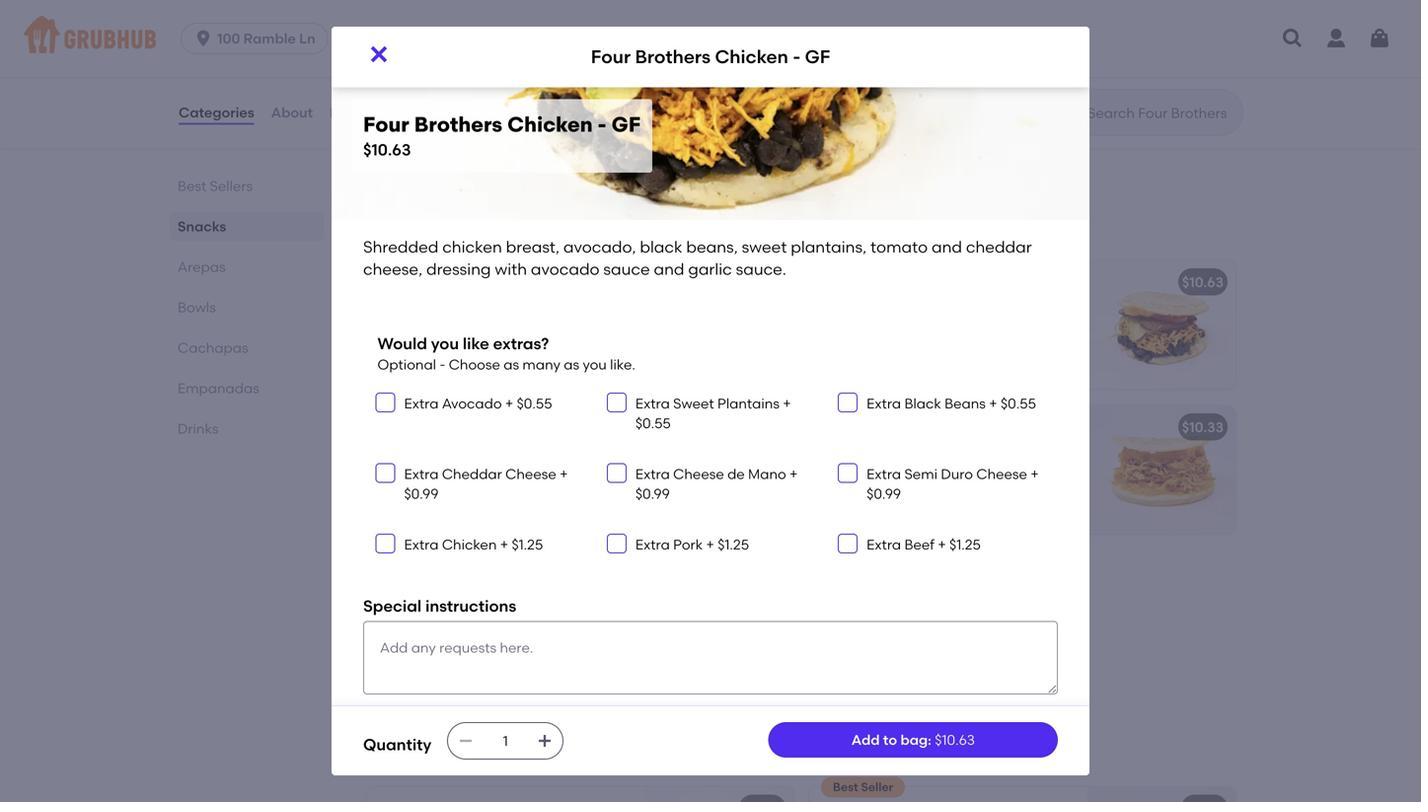 Task type: vqa. For each thing, say whether or not it's contained in the screenshot.
rightmost svg icon
no



Task type: locate. For each thing, give the bounding box(es) containing it.
cheese right duro
[[977, 466, 1028, 483]]

2 gluten from the left
[[876, 467, 921, 484]]

beans, up gluten
[[419, 592, 464, 609]]

extra for extra beef
[[867, 537, 901, 553]]

cheese. inside shredded chicken and cheddar cheese. gluten free.
[[821, 467, 873, 484]]

arepa for pork
[[445, 419, 487, 436]]

pulled inside 'pulled pork, avocado, black beans, sweet plantains, tomato and cheddar cheese, dressing with avocado sauce and garlic sauce.'
[[379, 302, 420, 319]]

0 horizontal spatial tartar
[[641, 221, 674, 235]]

plantains
[[718, 395, 780, 412]]

bowls bowls with avocado, sweet plantains, black beans, tomato and cheddar cheese, all dressed with tartar and avocado sauce.
[[363, 720, 1070, 762]]

1 vertical spatial best
[[833, 254, 859, 268]]

svg image inside "100 ramble ln" button
[[194, 29, 213, 48]]

extra semi duro cheese + $0.99
[[867, 466, 1039, 503]]

beans
[[945, 395, 986, 412]]

0 horizontal spatial dressing
[[426, 260, 491, 279]]

1 vertical spatial chicken
[[508, 112, 593, 137]]

svg image for extra pork
[[611, 538, 623, 550]]

cheese. inside pulled pork and cheddar cheese. gluten free.
[[548, 447, 599, 464]]

arepas inside arepas venezuelan cornmeal flatbread, all dressed with tartar and avocado sauce.
[[363, 193, 439, 218]]

all
[[550, 221, 563, 235], [825, 747, 839, 762]]

(5
[[447, 38, 461, 54]]

tomato
[[871, 237, 928, 257], [491, 322, 541, 339], [821, 346, 871, 363], [655, 747, 698, 762]]

extra pork + $1.25
[[636, 537, 749, 553]]

0 horizontal spatial $1.25
[[512, 537, 543, 553]]

cheese, left add
[[778, 747, 822, 762]]

1 horizontal spatial chicken
[[508, 112, 593, 137]]

add
[[852, 732, 880, 749]]

dressing up catira
[[821, 366, 878, 383]]

1 horizontal spatial $0.99
[[636, 486, 670, 503]]

1 vertical spatial four
[[363, 112, 409, 137]]

pulled for pulled pork, avocado, black beans, sweet plantains, tomato and cheddar cheese, dressing with avocado sauce and garlic sauce.
[[379, 302, 420, 319]]

tequenos
[[379, 38, 444, 54]]

gluten inside shredded chicken and cheddar cheese. gluten free.
[[876, 467, 921, 484]]

best seller
[[833, 254, 894, 268], [833, 780, 894, 795]]

chicken for four brothers chicken - gf
[[715, 46, 789, 68]]

tartar inside bowls bowls with avocado, sweet plantains, black beans, tomato and cheddar cheese, all dressed with tartar and avocado sauce.
[[916, 747, 950, 762]]

avocado, inside 'pulled pork, avocado, black beans, sweet plantains, tomato and cheddar cheese, dressing with avocado sauce and garlic sauce.'
[[460, 302, 524, 319]]

seller
[[861, 254, 894, 268], [861, 780, 894, 795]]

0 vertical spatial shredded
[[363, 237, 439, 257]]

and inside shredded chicken and cheddar cheese. gluten free.
[[946, 447, 972, 464]]

0 horizontal spatial $0.99
[[404, 486, 439, 503]]

svg image for 100 ramble ln
[[194, 29, 213, 48]]

1 horizontal spatial arepas
[[363, 193, 439, 218]]

shredded chicken and cheddar cheese. gluten free.
[[821, 447, 1033, 484]]

cheese inside extra semi duro cheese + $0.99
[[977, 466, 1028, 483]]

2 seller from the top
[[861, 780, 894, 795]]

chicken
[[442, 237, 502, 257], [890, 306, 942, 323], [890, 447, 942, 464]]

free. inside pulled pork and cheddar cheese. gluten free.
[[427, 467, 457, 484]]

avocado up four brothers pork - gf image
[[703, 221, 754, 235]]

brothers
[[635, 46, 711, 68], [414, 112, 503, 137], [413, 274, 470, 291]]

sauce. inside 'pulled pork, avocado, black beans, sweet plantains, tomato and cheddar cheese, dressing with avocado sauce and garlic sauce.'
[[557, 362, 601, 379]]

1 horizontal spatial all
[[825, 747, 839, 762]]

add to bag: $10.63
[[852, 732, 975, 749]]

- inside four brothers chicken - gf $10.63
[[598, 112, 607, 137]]

extra cheddar cheese + $0.99
[[404, 466, 568, 503]]

2 horizontal spatial $0.55
[[1001, 395, 1037, 412]]

seller inside button
[[861, 780, 894, 795]]

2 arepa from the left
[[868, 419, 911, 436]]

empanadas
[[178, 380, 259, 397]]

2 vertical spatial best
[[833, 780, 859, 795]]

0 vertical spatial all
[[550, 221, 563, 235]]

1 cheese from the left
[[506, 466, 557, 483]]

2 horizontal spatial $1.25
[[950, 537, 981, 553]]

$0.99 down shredded chicken and cheddar cheese. gluten free.
[[867, 486, 901, 503]]

arepas up cornmeal
[[363, 193, 439, 218]]

gluten down pork
[[379, 467, 424, 484]]

extra inside extra semi duro cheese + $0.99
[[867, 466, 901, 483]]

- down wrapped on the top
[[598, 112, 607, 137]]

sauce down thin
[[421, 106, 461, 122]]

cheddar
[[442, 466, 502, 483]]

- down flatbread,
[[507, 274, 513, 291]]

avocado up gluten
[[379, 612, 439, 629]]

1 horizontal spatial dressing
[[495, 342, 551, 359]]

3 cheese from the left
[[977, 466, 1028, 483]]

1 vertical spatial tartar
[[916, 747, 950, 762]]

$0.55 up the extra cheese de mano + $0.99
[[636, 415, 671, 432]]

cheese, down pork,
[[440, 342, 491, 359]]

very
[[406, 86, 434, 102]]

$0.99 up extra pork + $1.25
[[636, 486, 670, 503]]

1 horizontal spatial cheese
[[673, 466, 724, 483]]

svg image
[[1368, 27, 1392, 50], [380, 397, 391, 409], [611, 397, 623, 409], [611, 467, 623, 479], [380, 538, 391, 550]]

all left add
[[825, 747, 839, 762]]

extra left semi
[[867, 466, 901, 483]]

0 horizontal spatial dressed
[[566, 221, 611, 235]]

cheese, inside 'pulled pork, avocado, black beans, sweet plantains, tomato and cheddar cheese, dressing with avocado sauce and garlic sauce.'
[[440, 342, 491, 359]]

2 vertical spatial chicken
[[890, 447, 942, 464]]

$0.99 inside the extra cheese de mano + $0.99
[[636, 486, 670, 503]]

pcs)
[[464, 38, 493, 54]]

like.
[[610, 356, 636, 373]]

dressing down cornmeal
[[426, 260, 491, 279]]

all inside bowls bowls with avocado, sweet plantains, black beans, tomato and cheddar cheese, all dressed with tartar and avocado sauce.
[[825, 747, 839, 762]]

chicken
[[715, 46, 789, 68], [508, 112, 593, 137], [442, 537, 497, 553]]

+ down 'extra cheddar cheese + $0.99'
[[500, 537, 509, 553]]

1 vertical spatial black
[[379, 592, 416, 609]]

all right flatbread,
[[550, 221, 563, 235]]

cheese left de
[[673, 466, 724, 483]]

+ inside the extra cheese de mano + $0.99
[[790, 466, 798, 483]]

avocado, inside bowls bowls with avocado, sweet plantains, black beans, tomato and cheddar cheese, all dressed with tartar and avocado sauce.
[[426, 747, 480, 762]]

sauce inside venezuelan cheese sticks wrapped in a very thin dough served with garlic sauce on the side.
[[421, 106, 461, 122]]

extra inside 'extra cheddar cheese + $0.99'
[[404, 466, 439, 483]]

sweet
[[673, 395, 714, 412]]

0 horizontal spatial all
[[550, 221, 563, 235]]

0 vertical spatial pork
[[473, 274, 504, 291]]

gluten
[[379, 467, 424, 484], [876, 467, 921, 484]]

black up the extras? on the top of the page
[[527, 302, 564, 319]]

0 vertical spatial venezuelan
[[379, 66, 456, 82]]

2 cheese from the left
[[673, 466, 724, 483]]

0 vertical spatial chicken
[[442, 237, 502, 257]]

breast, down flatbread,
[[506, 237, 560, 257]]

extra down pork
[[404, 466, 439, 483]]

0 vertical spatial black
[[905, 395, 942, 412]]

1 best seller from the top
[[833, 254, 894, 268]]

1 vertical spatial dressing
[[495, 342, 551, 359]]

black inside bowls bowls with avocado, sweet plantains, black beans, tomato and cheddar cheese, all dressed with tartar and avocado sauce.
[[579, 747, 611, 762]]

extra
[[404, 395, 439, 412], [636, 395, 670, 412], [867, 395, 901, 412], [404, 466, 439, 483], [636, 466, 670, 483], [867, 466, 901, 483], [404, 537, 439, 553], [636, 537, 670, 553], [867, 537, 901, 553]]

brothers inside four brothers chicken - gf $10.63
[[414, 112, 503, 137]]

2 vertical spatial brothers
[[413, 274, 470, 291]]

brothers up pork,
[[413, 274, 470, 291]]

snacks
[[178, 218, 226, 235]]

best inside "best seller" button
[[833, 780, 859, 795]]

2 $0.99 from the left
[[636, 486, 670, 503]]

four for four brothers chicken - gf
[[591, 46, 631, 68]]

dough
[[466, 86, 510, 102]]

dressed right flatbread,
[[566, 221, 611, 235]]

tartar inside arepas venezuelan cornmeal flatbread, all dressed with tartar and avocado sauce.
[[641, 221, 674, 235]]

free.
[[427, 467, 457, 484], [925, 467, 954, 484], [455, 632, 484, 649]]

reviews button
[[329, 77, 386, 148]]

black up gluten
[[379, 592, 416, 609]]

1 vertical spatial brothers
[[414, 112, 503, 137]]

beans, up the like.
[[567, 302, 612, 319]]

1 horizontal spatial dressed
[[841, 747, 887, 762]]

0 vertical spatial pulled
[[379, 302, 420, 319]]

gf for four brothers pork - gf
[[516, 274, 535, 291]]

1 horizontal spatial as
[[564, 356, 580, 373]]

extra up rumbera
[[404, 395, 439, 412]]

0 vertical spatial chicken
[[715, 46, 789, 68]]

extra left sweet
[[636, 395, 670, 412]]

0 vertical spatial best
[[178, 178, 207, 194]]

1 gluten from the left
[[379, 467, 424, 484]]

arepas down snacks
[[178, 259, 226, 275]]

extra up the catira arepa - gf
[[867, 395, 901, 412]]

arepas for arepas
[[178, 259, 226, 275]]

as down the extras? on the top of the page
[[504, 356, 519, 373]]

cheese right cheddar at the left bottom of page
[[506, 466, 557, 483]]

venezuelan
[[379, 66, 456, 82], [363, 221, 429, 235]]

$0.99 inside extra semi duro cheese + $0.99
[[867, 486, 901, 503]]

tomato inside 'pulled pork, avocado, black beans, sweet plantains, tomato and cheddar cheese, dressing with avocado sauce and garlic sauce.'
[[491, 322, 541, 339]]

$1.25 down the extra cheese de mano + $0.99
[[718, 537, 749, 553]]

free. down the instructions
[[455, 632, 484, 649]]

1 vertical spatial arepas
[[178, 259, 226, 275]]

1 vertical spatial best seller
[[833, 780, 894, 795]]

avocado inside black beans, sweet plantains, avocado and tomato. vegetarian and gluten free.
[[379, 612, 439, 629]]

svg image for four brothers chicken - gf
[[367, 42, 391, 66]]

best seller inside button
[[833, 780, 894, 795]]

black
[[905, 395, 942, 412], [379, 592, 416, 609]]

four for four brothers chicken - gf $10.63
[[363, 112, 409, 137]]

sauce. inside arepas venezuelan cornmeal flatbread, all dressed with tartar and avocado sauce.
[[757, 221, 795, 235]]

gf inside four brothers chicken - gf $10.63
[[612, 112, 641, 137]]

with inside venezuelan cheese sticks wrapped in a very thin dough served with garlic sauce on the side.
[[561, 86, 589, 102]]

0 vertical spatial bowls
[[178, 299, 216, 316]]

0 horizontal spatial cheese.
[[548, 447, 599, 464]]

sauce up beans
[[975, 366, 1016, 383]]

0 vertical spatial best seller
[[833, 254, 894, 268]]

dressing
[[426, 260, 491, 279], [495, 342, 551, 359], [821, 366, 878, 383]]

svg image for extra sweet plantains + $0.55
[[611, 397, 623, 409]]

1 vertical spatial bowls
[[363, 720, 425, 745]]

1 vertical spatial dressed
[[841, 747, 887, 762]]

- inside would you like extras? optional - choose as many as you like.
[[440, 356, 446, 373]]

Input item quantity number field
[[484, 724, 527, 759]]

brothers left $7.03
[[635, 46, 711, 68]]

avocado inside 'pulled pork, avocado, black beans, sweet plantains, tomato and cheddar cheese, dressing with avocado sauce and garlic sauce.'
[[379, 362, 439, 379]]

0 horizontal spatial you
[[431, 334, 459, 353]]

2 vertical spatial dressing
[[821, 366, 878, 383]]

free. down pork
[[427, 467, 457, 484]]

extra for extra chicken
[[404, 537, 439, 553]]

black right input item quantity number field
[[579, 747, 611, 762]]

chicken down cornmeal
[[442, 237, 502, 257]]

pulled up would
[[379, 302, 420, 319]]

quantity
[[363, 735, 432, 755]]

svg image for extra chicken + $1.25
[[380, 538, 391, 550]]

$0.55
[[517, 395, 552, 412], [1001, 395, 1037, 412], [636, 415, 671, 432]]

garlic
[[379, 106, 417, 122], [688, 260, 732, 279], [516, 362, 554, 379], [821, 386, 859, 403]]

$0.99 down pork
[[404, 486, 439, 503]]

gf down wrapped on the top
[[612, 112, 641, 137]]

all inside arepas venezuelan cornmeal flatbread, all dressed with tartar and avocado sauce.
[[550, 221, 563, 235]]

dressing inside 'pulled pork, avocado, black beans, sweet plantains, tomato and cheddar cheese, dressing with avocado sauce and garlic sauce.'
[[495, 342, 551, 359]]

2 horizontal spatial cheese
[[977, 466, 1028, 483]]

1 vertical spatial pork
[[673, 537, 703, 553]]

pork down the extra cheese de mano + $0.99
[[673, 537, 703, 553]]

1 $0.99 from the left
[[404, 486, 439, 503]]

black inside 'pulled pork, avocado, black beans, sweet plantains, tomato and cheddar cheese, dressing with avocado sauce and garlic sauce.'
[[527, 302, 564, 319]]

+ right beef at the right of the page
[[938, 537, 946, 553]]

1 vertical spatial pulled
[[379, 447, 420, 464]]

1 vertical spatial seller
[[861, 780, 894, 795]]

four brothers chicken - gf $10.63
[[363, 112, 641, 159]]

2 as from the left
[[564, 356, 580, 373]]

garlic inside venezuelan cheese sticks wrapped in a very thin dough served with garlic sauce on the side.
[[379, 106, 417, 122]]

four up would
[[379, 274, 409, 291]]

svg image for extra cheese de mano + $0.99
[[611, 467, 623, 479]]

1 vertical spatial shredded
[[821, 306, 887, 323]]

arepa
[[445, 419, 487, 436], [868, 419, 911, 436]]

tequenos (5 pcs)
[[379, 38, 493, 54]]

black beans, sweet plantains, avocado and tomato. vegetarian and gluten free. button
[[367, 551, 794, 679]]

0 vertical spatial tartar
[[641, 221, 674, 235]]

-
[[793, 46, 801, 68], [598, 112, 607, 137], [507, 274, 513, 291], [440, 356, 446, 373], [490, 419, 496, 436], [914, 419, 920, 436]]

gluten down the catira arepa - gf
[[876, 467, 921, 484]]

1 horizontal spatial pork
[[673, 537, 703, 553]]

gluten for shredded
[[876, 467, 921, 484]]

plantains, inside 'pulled pork, avocado, black beans, sweet plantains, tomato and cheddar cheese, dressing with avocado sauce and garlic sauce.'
[[422, 322, 488, 339]]

venezuelan left cornmeal
[[363, 221, 429, 235]]

0 horizontal spatial black
[[379, 592, 416, 609]]

you left the like.
[[583, 356, 607, 373]]

0 horizontal spatial cheese
[[506, 466, 557, 483]]

+ right plantains
[[783, 395, 791, 412]]

0 horizontal spatial arepa
[[445, 419, 487, 436]]

$1.25 right beef at the right of the page
[[950, 537, 981, 553]]

2 horizontal spatial $0.99
[[867, 486, 901, 503]]

gluten inside pulled pork and cheddar cheese. gluten free.
[[379, 467, 424, 484]]

cheese. for pulled pork and cheddar cheese. gluten free.
[[548, 447, 599, 464]]

chicken inside four brothers chicken - gf $10.63
[[508, 112, 593, 137]]

extra inside the extra cheese de mano + $0.99
[[636, 466, 670, 483]]

would
[[378, 334, 427, 353]]

brothers for four brothers chicken - gf
[[635, 46, 711, 68]]

arepas for arepas venezuelan cornmeal flatbread, all dressed with tartar and avocado sauce.
[[363, 193, 439, 218]]

sauce down like
[[442, 362, 483, 379]]

many
[[523, 356, 561, 373]]

0 vertical spatial four
[[591, 46, 631, 68]]

dressing right like
[[495, 342, 551, 359]]

extra for extra cheddar cheese
[[404, 466, 439, 483]]

cheese
[[506, 466, 557, 483], [673, 466, 724, 483], [977, 466, 1028, 483]]

tartar
[[641, 221, 674, 235], [916, 747, 950, 762]]

2 $1.25 from the left
[[718, 537, 749, 553]]

would you like extras? optional - choose as many as you like.
[[378, 334, 636, 373]]

and inside pulled pork and cheddar cheese. gluten free.
[[457, 447, 484, 464]]

cornmeal
[[432, 221, 487, 235]]

cheese, up would
[[363, 260, 423, 279]]

1 horizontal spatial arepa
[[868, 419, 911, 436]]

2 vertical spatial shredded
[[821, 447, 887, 464]]

rumbera arepa - gf image
[[646, 406, 794, 534]]

plantains,
[[791, 237, 867, 257], [422, 322, 488, 339], [953, 326, 1019, 343], [510, 592, 576, 609], [519, 747, 576, 762]]

extra for extra pork
[[636, 537, 670, 553]]

- right $7.03
[[793, 46, 801, 68]]

+
[[505, 395, 514, 412], [783, 395, 791, 412], [989, 395, 998, 412], [560, 466, 568, 483], [790, 466, 798, 483], [1031, 466, 1039, 483], [500, 537, 509, 553], [706, 537, 715, 553], [938, 537, 946, 553]]

pork
[[473, 274, 504, 291], [673, 537, 703, 553]]

and inside arepas venezuelan cornmeal flatbread, all dressed with tartar and avocado sauce.
[[677, 221, 700, 235]]

1 vertical spatial breast,
[[946, 306, 992, 323]]

with
[[561, 86, 589, 102], [614, 221, 638, 235], [495, 260, 527, 279], [554, 342, 582, 359], [881, 366, 909, 383], [399, 747, 423, 762], [890, 747, 914, 762]]

sweet inside 'pulled pork, avocado, black beans, sweet plantains, tomato and cheddar cheese, dressing with avocado sauce and garlic sauce.'
[[379, 322, 418, 339]]

extras?
[[493, 334, 549, 353]]

2 pulled from the top
[[379, 447, 420, 464]]

arepas venezuelan cornmeal flatbread, all dressed with tartar and avocado sauce.
[[363, 193, 795, 235]]

0 vertical spatial you
[[431, 334, 459, 353]]

0 horizontal spatial breast,
[[506, 237, 560, 257]]

0 horizontal spatial gluten
[[379, 467, 424, 484]]

- left the choose
[[440, 356, 446, 373]]

sweet
[[742, 237, 787, 257], [379, 322, 418, 339], [910, 326, 949, 343], [468, 592, 507, 609], [483, 747, 516, 762]]

+ right mano
[[790, 466, 798, 483]]

$0.55 inside extra sweet plantains + $0.55
[[636, 415, 671, 432]]

svg image
[[1281, 27, 1305, 50], [194, 29, 213, 48], [367, 42, 391, 66], [842, 397, 854, 409], [380, 467, 391, 479], [842, 467, 854, 479], [611, 538, 623, 550], [842, 538, 854, 550], [458, 734, 474, 749], [537, 734, 553, 749]]

thin
[[438, 86, 463, 102]]

breast, up beans
[[946, 306, 992, 323]]

duro
[[941, 466, 973, 483]]

1 vertical spatial cheese.
[[821, 467, 873, 484]]

about
[[271, 104, 313, 121]]

1 vertical spatial all
[[825, 747, 839, 762]]

venezuelan up very
[[379, 66, 456, 82]]

arepa down the avocado
[[445, 419, 487, 436]]

2 best seller from the top
[[833, 780, 894, 795]]

+ right duro
[[1031, 466, 1039, 483]]

1 horizontal spatial tartar
[[916, 747, 950, 762]]

extra up extra pork + $1.25
[[636, 466, 670, 483]]

0 vertical spatial dressed
[[566, 221, 611, 235]]

plantains, inside bowls bowls with avocado, sweet plantains, black beans, tomato and cheddar cheese, all dressed with tartar and avocado sauce.
[[519, 747, 576, 762]]

avocado down would
[[379, 362, 439, 379]]

0 horizontal spatial chicken
[[442, 537, 497, 553]]

1 $1.25 from the left
[[512, 537, 543, 553]]

0 horizontal spatial arepas
[[178, 259, 226, 275]]

as right many
[[564, 356, 580, 373]]

wrapped
[[551, 66, 612, 82]]

2 vertical spatial four
[[379, 274, 409, 291]]

1 pulled from the top
[[379, 302, 420, 319]]

extra down the extra cheese de mano + $0.99
[[636, 537, 670, 553]]

0 horizontal spatial as
[[504, 356, 519, 373]]

venezuelan inside arepas venezuelan cornmeal flatbread, all dressed with tartar and avocado sauce.
[[363, 221, 429, 235]]

sauce.
[[757, 221, 795, 235], [736, 260, 787, 279], [557, 362, 601, 379], [863, 386, 907, 403], [1032, 747, 1070, 762]]

brothers down thin
[[414, 112, 503, 137]]

cheese. down catira
[[821, 467, 873, 484]]

1 horizontal spatial cheese.
[[821, 467, 873, 484]]

avocado
[[703, 221, 754, 235], [531, 260, 600, 279], [379, 362, 439, 379], [912, 366, 972, 383], [379, 612, 439, 629], [978, 747, 1029, 762]]

seller for arepas
[[861, 254, 894, 268]]

$0.55 down many
[[517, 395, 552, 412]]

free. for pork
[[427, 467, 457, 484]]

pork,
[[423, 302, 457, 319]]

1 horizontal spatial black
[[905, 395, 942, 412]]

cheese,
[[363, 260, 423, 279], [440, 342, 491, 359], [965, 346, 1017, 363], [778, 747, 822, 762]]

0 vertical spatial seller
[[861, 254, 894, 268]]

dressed left bag:
[[841, 747, 887, 762]]

arepa right catira
[[868, 419, 911, 436]]

pulled inside pulled pork and cheddar cheese. gluten free.
[[379, 447, 420, 464]]

bowls
[[178, 299, 216, 316], [363, 720, 425, 745], [363, 747, 396, 762]]

shredded inside shredded chicken and cheddar cheese. gluten free.
[[821, 447, 887, 464]]

pork up 'pulled pork, avocado, black beans, sweet plantains, tomato and cheddar cheese, dressing with avocado sauce and garlic sauce.'
[[473, 274, 504, 291]]

1 horizontal spatial $0.55
[[636, 415, 671, 432]]

2 horizontal spatial chicken
[[715, 46, 789, 68]]

1 vertical spatial chicken
[[890, 306, 942, 323]]

0 vertical spatial brothers
[[635, 46, 711, 68]]

1 horizontal spatial gluten
[[876, 467, 921, 484]]

avocado up "best seller" button
[[978, 747, 1029, 762]]

brothers for four brothers pork - gf
[[413, 274, 470, 291]]

tomato.
[[472, 612, 525, 629]]

$0.55 right beans
[[1001, 395, 1037, 412]]

optional
[[378, 356, 436, 373]]

- up shredded chicken and cheddar cheese. gluten free.
[[914, 419, 920, 436]]

+ right cheddar at the left bottom of page
[[560, 466, 568, 483]]

$1.25 down 'extra cheddar cheese + $0.99'
[[512, 537, 543, 553]]

four inside four brothers chicken - gf $10.63
[[363, 112, 409, 137]]

free. up extra beef + $1.25 at the right bottom
[[925, 467, 954, 484]]

1 seller from the top
[[861, 254, 894, 268]]

cheddar inside bowls bowls with avocado, sweet plantains, black beans, tomato and cheddar cheese, all dressed with tartar and avocado sauce.
[[726, 747, 775, 762]]

extra left beef at the right of the page
[[867, 537, 901, 553]]

extra for extra avocado
[[404, 395, 439, 412]]

seller for bowls
[[861, 780, 894, 795]]

1 vertical spatial venezuelan
[[363, 221, 429, 235]]

$1.25 for extra beef + $1.25
[[950, 537, 981, 553]]

side.
[[510, 106, 541, 122]]

with inside 'pulled pork, avocado, black beans, sweet plantains, tomato and cheddar cheese, dressing with avocado sauce and garlic sauce.'
[[554, 342, 582, 359]]

cheese inside 'extra cheddar cheese + $0.99'
[[506, 466, 557, 483]]

extra inside extra sweet plantains + $0.55
[[636, 395, 670, 412]]

svg image for extra beef
[[842, 538, 854, 550]]

you
[[431, 334, 459, 353], [583, 356, 607, 373]]

0 vertical spatial cheese.
[[548, 447, 599, 464]]

you left like
[[431, 334, 459, 353]]

sweet inside bowls bowls with avocado, sweet plantains, black beans, tomato and cheddar cheese, all dressed with tartar and avocado sauce.
[[483, 747, 516, 762]]

3 $1.25 from the left
[[950, 537, 981, 553]]

extra up special instructions
[[404, 537, 439, 553]]

1 arepa from the left
[[445, 419, 487, 436]]

0 vertical spatial dressing
[[426, 260, 491, 279]]

gf down flatbread,
[[516, 274, 535, 291]]

$10.33
[[1182, 419, 1224, 436]]

rumbera
[[379, 419, 442, 436]]

black beans, sweet plantains, avocado and tomato. vegetarian and gluten free.
[[379, 592, 603, 649]]

beans, up chicken bowl - gf image
[[613, 747, 652, 762]]

free. inside shredded chicken and cheddar cheese. gluten free.
[[925, 467, 954, 484]]

3 $0.99 from the left
[[867, 486, 901, 503]]

Search Four Brothers search field
[[1086, 104, 1237, 122]]

gf for four brothers chicken - gf
[[805, 46, 830, 68]]

chicken up extra black beans + $0.55
[[890, 306, 942, 323]]

sellers
[[210, 178, 253, 194]]

black left beans
[[905, 395, 942, 412]]

chicken up semi
[[890, 447, 942, 464]]

sauce down arepas venezuelan cornmeal flatbread, all dressed with tartar and avocado sauce.
[[604, 260, 650, 279]]

four down in
[[363, 112, 409, 137]]

1 horizontal spatial $1.25
[[718, 537, 749, 553]]

best seller for bowls
[[833, 780, 894, 795]]

as
[[504, 356, 519, 373], [564, 356, 580, 373]]

0 vertical spatial shredded chicken breast, avocado, black beans, sweet plantains, tomato and cheddar cheese, dressing with avocado sauce and garlic sauce.
[[363, 237, 1036, 279]]

extra beef + $1.25
[[867, 537, 981, 553]]

0 vertical spatial arepas
[[363, 193, 439, 218]]

1 vertical spatial you
[[583, 356, 607, 373]]

svg image for extra black beans
[[842, 397, 854, 409]]

pulled down rumbera
[[379, 447, 420, 464]]



Task type: describe. For each thing, give the bounding box(es) containing it.
about button
[[270, 77, 314, 148]]

$0.99 inside 'extra cheddar cheese + $0.99'
[[404, 486, 439, 503]]

svg image for extra cheddar cheese
[[380, 467, 391, 479]]

flatbread,
[[490, 221, 547, 235]]

best seller for arepas
[[833, 254, 894, 268]]

2 vertical spatial bowls
[[363, 747, 396, 762]]

beans, inside bowls bowls with avocado, sweet plantains, black beans, tomato and cheddar cheese, all dressed with tartar and avocado sauce.
[[613, 747, 652, 762]]

catira arepa - gf
[[821, 419, 942, 436]]

to
[[884, 732, 898, 749]]

gluten
[[409, 632, 452, 649]]

pork
[[423, 447, 454, 464]]

brothers for four brothers chicken - gf $10.63
[[414, 112, 503, 137]]

beef
[[905, 537, 935, 553]]

best for bowls
[[833, 780, 859, 795]]

tequenos (5 pcs) image
[[646, 24, 794, 153]]

black inside black beans, sweet plantains, avocado and tomato. vegetarian and gluten free.
[[379, 592, 416, 609]]

rumbera arepa - gf
[[379, 419, 519, 436]]

avocado down arepas venezuelan cornmeal flatbread, all dressed with tartar and avocado sauce.
[[531, 260, 600, 279]]

with inside arepas venezuelan cornmeal flatbread, all dressed with tartar and avocado sauce.
[[614, 221, 638, 235]]

$0.99 for extra cheese de mano + $0.99
[[636, 486, 670, 503]]

avocado
[[442, 395, 502, 412]]

choose
[[449, 356, 500, 373]]

four brothers pork - gf image
[[646, 261, 794, 389]]

pork bowl - gf image
[[1088, 787, 1236, 803]]

$0.55 for extra black beans + $0.55
[[1001, 395, 1037, 412]]

+ right the avocado
[[505, 395, 514, 412]]

cheddar inside 'pulled pork, avocado, black beans, sweet plantains, tomato and cheddar cheese, dressing with avocado sauce and garlic sauce.'
[[379, 342, 436, 359]]

+ inside extra sweet plantains + $0.55
[[783, 395, 791, 412]]

+ right beans
[[989, 395, 998, 412]]

black up catira
[[821, 326, 858, 343]]

100
[[217, 30, 240, 47]]

dressed inside arepas venezuelan cornmeal flatbread, all dressed with tartar and avocado sauce.
[[566, 221, 611, 235]]

sticks
[[511, 66, 548, 82]]

a
[[394, 86, 403, 102]]

extra avocado + $0.55
[[404, 395, 552, 412]]

free. inside black beans, sweet plantains, avocado and tomato. vegetarian and gluten free.
[[455, 632, 484, 649]]

$0.55 for extra sweet plantains + $0.55
[[636, 415, 671, 432]]

dressed inside bowls bowls with avocado, sweet plantains, black beans, tomato and cheddar cheese, all dressed with tartar and avocado sauce.
[[841, 747, 887, 762]]

instructions
[[425, 597, 517, 616]]

pulled pork, avocado, black beans, sweet plantains, tomato and cheddar cheese, dressing with avocado sauce and garlic sauce.
[[379, 302, 612, 379]]

vegana arepa - gf / vegan image
[[646, 551, 794, 679]]

cheese. for shredded chicken and cheddar cheese. gluten free.
[[821, 467, 873, 484]]

extra chicken + $1.25
[[404, 537, 543, 553]]

100 ramble ln
[[217, 30, 316, 47]]

svg image for extra semi duro cheese
[[842, 467, 854, 479]]

in
[[379, 86, 391, 102]]

extra for extra cheese de mano
[[636, 466, 670, 483]]

1 horizontal spatial breast,
[[946, 306, 992, 323]]

chicken for four brothers chicken - gf $10.63
[[508, 112, 593, 137]]

four brothers chicken - gf image
[[1088, 261, 1236, 389]]

four brothers pork - gf
[[379, 274, 535, 291]]

free. for chicken
[[925, 467, 954, 484]]

beans, inside 'pulled pork, avocado, black beans, sweet plantains, tomato and cheddar cheese, dressing with avocado sauce and garlic sauce.'
[[567, 302, 612, 319]]

extra for extra semi duro cheese
[[867, 466, 901, 483]]

extra for extra sweet plantains
[[636, 395, 670, 412]]

sweet inside black beans, sweet plantains, avocado and tomato. vegetarian and gluten free.
[[468, 592, 507, 609]]

drinks
[[178, 421, 219, 437]]

the
[[485, 106, 507, 122]]

avocado inside bowls bowls with avocado, sweet plantains, black beans, tomato and cheddar cheese, all dressed with tartar and avocado sauce.
[[978, 747, 1029, 762]]

gf down extra black beans + $0.55
[[923, 419, 942, 436]]

+ inside extra semi duro cheese + $0.99
[[1031, 466, 1039, 483]]

arepa for chicken
[[868, 419, 911, 436]]

sauce inside 'pulled pork, avocado, black beans, sweet plantains, tomato and cheddar cheese, dressing with avocado sauce and garlic sauce.'
[[442, 362, 483, 379]]

avocado up extra black beans + $0.55
[[912, 366, 972, 383]]

$0.99 for extra semi duro cheese + $0.99
[[867, 486, 901, 503]]

cachapas
[[178, 340, 248, 356]]

gf down extra avocado + $0.55
[[500, 419, 519, 436]]

cheddar inside pulled pork and cheddar cheese. gluten free.
[[487, 447, 544, 464]]

ln
[[299, 30, 316, 47]]

bowls for bowls
[[178, 299, 216, 316]]

$7.03
[[748, 38, 782, 54]]

on
[[464, 106, 481, 122]]

de
[[728, 466, 745, 483]]

main navigation navigation
[[0, 0, 1422, 77]]

reviews
[[330, 104, 385, 121]]

0 horizontal spatial $0.55
[[517, 395, 552, 412]]

2 horizontal spatial dressing
[[821, 366, 878, 383]]

cheese
[[460, 66, 508, 82]]

1 as from the left
[[504, 356, 519, 373]]

served
[[513, 86, 558, 102]]

bag:
[[901, 732, 932, 749]]

- down extra avocado + $0.55
[[490, 419, 496, 436]]

like
[[463, 334, 489, 353]]

$10.63 inside four brothers chicken - gf $10.63
[[363, 140, 411, 159]]

100 ramble ln button
[[181, 23, 336, 54]]

four for four brothers pork - gf
[[379, 274, 409, 291]]

pulled for pulled pork and cheddar cheese. gluten free.
[[379, 447, 420, 464]]

cheese inside the extra cheese de mano + $0.99
[[673, 466, 724, 483]]

categories button
[[178, 77, 255, 148]]

+ down the extra cheese de mano + $0.99
[[706, 537, 715, 553]]

venezuelan inside venezuelan cheese sticks wrapped in a very thin dough served with garlic sauce on the side.
[[379, 66, 456, 82]]

extra cheese de mano + $0.99
[[636, 466, 798, 503]]

cheese, inside bowls bowls with avocado, sweet plantains, black beans, tomato and cheddar cheese, all dressed with tartar and avocado sauce.
[[778, 747, 822, 762]]

1 vertical spatial shredded chicken breast, avocado, black beans, sweet plantains, tomato and cheddar cheese, dressing with avocado sauce and garlic sauce.
[[821, 306, 1059, 403]]

catira arepa - gf image
[[1088, 406, 1236, 534]]

best seller button
[[810, 777, 1236, 803]]

bowls for bowls bowls with avocado, sweet plantains, black beans, tomato and cheddar cheese, all dressed with tartar and avocado sauce.
[[363, 720, 425, 745]]

four brothers chicken - gf
[[591, 46, 830, 68]]

extra for extra black beans
[[867, 395, 901, 412]]

categories
[[179, 104, 254, 121]]

chicken bowl - gf image
[[646, 787, 794, 803]]

semi
[[905, 466, 938, 483]]

beans, inside black beans, sweet plantains, avocado and tomato. vegetarian and gluten free.
[[419, 592, 464, 609]]

$1.25 for extra pork + $1.25
[[718, 537, 749, 553]]

svg image for extra avocado + $0.55
[[380, 397, 391, 409]]

gluten for pulled
[[379, 467, 424, 484]]

0 vertical spatial breast,
[[506, 237, 560, 257]]

black down arepas venezuelan cornmeal flatbread, all dressed with tartar and avocado sauce.
[[640, 237, 683, 257]]

beans, up four brothers pork - gf image
[[687, 237, 738, 257]]

avocado inside arepas venezuelan cornmeal flatbread, all dressed with tartar and avocado sauce.
[[703, 221, 754, 235]]

best for arepas
[[833, 254, 859, 268]]

extra black beans + $0.55
[[867, 395, 1037, 412]]

0 horizontal spatial pork
[[473, 274, 504, 291]]

vegetarian
[[529, 612, 603, 629]]

catira
[[821, 419, 865, 436]]

plantains, inside black beans, sweet plantains, avocado and tomato. vegetarian and gluten free.
[[510, 592, 576, 609]]

extra sweet plantains + $0.55
[[636, 395, 791, 432]]

$1.25 for extra chicken + $1.25
[[512, 537, 543, 553]]

Special instructions text field
[[363, 622, 1058, 695]]

venezuelan cheese sticks wrapped in a very thin dough served with garlic sauce on the side.
[[379, 66, 612, 122]]

pulled pork and cheddar cheese. gluten free.
[[379, 447, 599, 484]]

tomato inside bowls bowls with avocado, sweet plantains, black beans, tomato and cheddar cheese, all dressed with tartar and avocado sauce.
[[655, 747, 698, 762]]

1 horizontal spatial you
[[583, 356, 607, 373]]

garlic inside 'pulled pork, avocado, black beans, sweet plantains, tomato and cheddar cheese, dressing with avocado sauce and garlic sauce.'
[[516, 362, 554, 379]]

chicken inside shredded chicken and cheddar cheese. gluten free.
[[890, 447, 942, 464]]

beans, up the catira arepa - gf
[[862, 326, 907, 343]]

special instructions
[[363, 597, 517, 616]]

cheese, up beans
[[965, 346, 1017, 363]]

2 vertical spatial chicken
[[442, 537, 497, 553]]

svg image inside main navigation navigation
[[1368, 27, 1392, 50]]

mano
[[748, 466, 787, 483]]

special
[[363, 597, 422, 616]]

best sellers
[[178, 178, 253, 194]]

+ inside 'extra cheddar cheese + $0.99'
[[560, 466, 568, 483]]

cheddar inside shredded chicken and cheddar cheese. gluten free.
[[975, 447, 1033, 464]]

gf for four brothers chicken - gf $10.63
[[612, 112, 641, 137]]

sauce. inside bowls bowls with avocado, sweet plantains, black beans, tomato and cheddar cheese, all dressed with tartar and avocado sauce.
[[1032, 747, 1070, 762]]

ramble
[[243, 30, 296, 47]]



